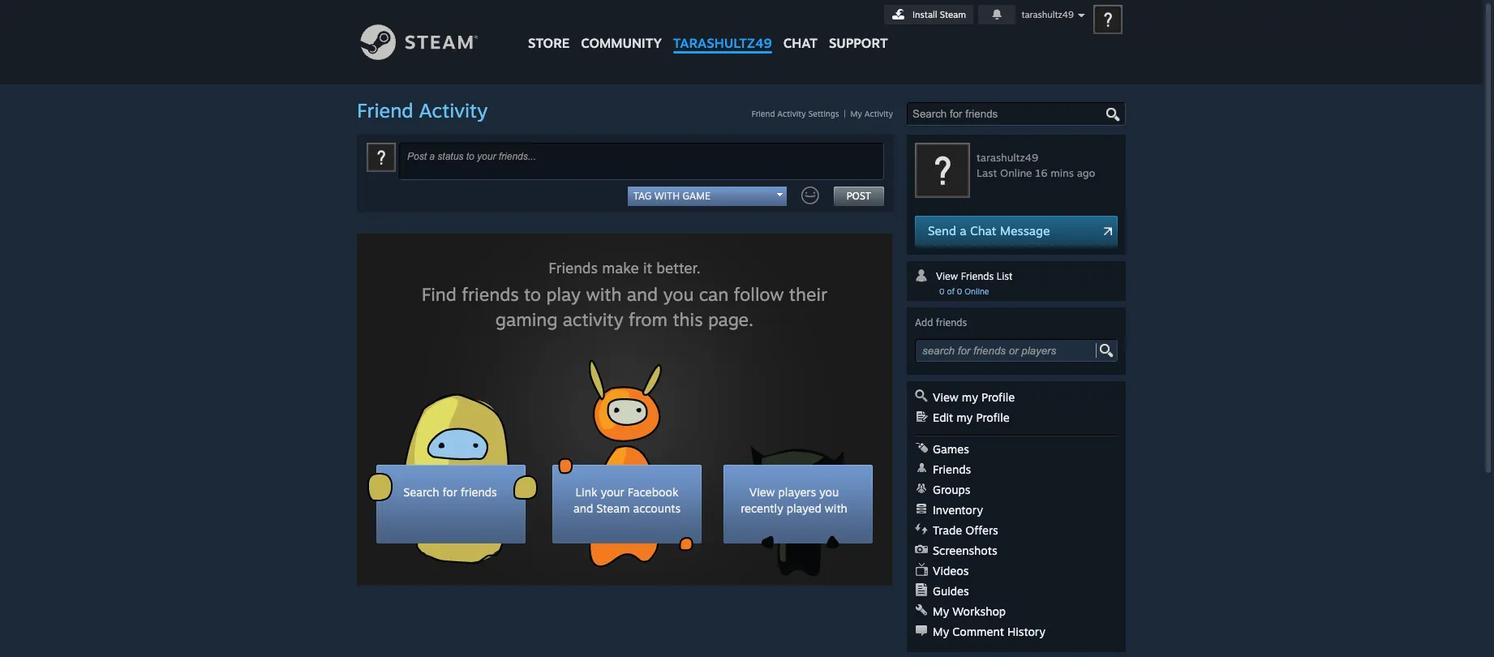 Task type: locate. For each thing, give the bounding box(es) containing it.
view up recently
[[749, 485, 775, 499]]

my for edit
[[957, 410, 973, 424]]

trade
[[933, 523, 962, 537]]

my workshop
[[933, 604, 1006, 618]]

1 0 from the left
[[939, 286, 945, 296]]

community
[[581, 35, 662, 51]]

their
[[789, 283, 828, 305]]

of
[[947, 286, 955, 296]]

0 horizontal spatial steam
[[596, 501, 630, 515]]

with
[[586, 283, 622, 305], [825, 501, 848, 515]]

my comment history link
[[915, 621, 1046, 638]]

0 horizontal spatial activity
[[419, 98, 488, 122]]

search
[[403, 485, 439, 499]]

for
[[442, 485, 457, 499]]

and up from
[[627, 283, 658, 305]]

friends up groups in the right of the page
[[933, 462, 971, 476]]

my down my workshop link
[[933, 625, 949, 638]]

with inside view players you recently played with
[[825, 501, 848, 515]]

1 horizontal spatial and
[[627, 283, 658, 305]]

my
[[962, 390, 978, 404], [957, 410, 973, 424]]

2 horizontal spatial activity
[[864, 109, 893, 118]]

1 horizontal spatial with
[[825, 501, 848, 515]]

view for friends
[[936, 270, 958, 282]]

page.
[[708, 308, 754, 330]]

tarashultz49
[[1022, 9, 1074, 20], [673, 35, 772, 51], [977, 151, 1038, 164]]

0 vertical spatial chat
[[783, 35, 818, 51]]

steam down your
[[596, 501, 630, 515]]

|
[[844, 109, 846, 118]]

1 horizontal spatial you
[[819, 485, 839, 499]]

None text field
[[921, 341, 1122, 359]]

1 vertical spatial online
[[965, 286, 989, 296]]

tarashultz49 last online 16 mins ago
[[977, 151, 1095, 179]]

offers
[[965, 523, 998, 537]]

my workshop link
[[915, 601, 1006, 618]]

friends right for at the bottom
[[461, 485, 497, 499]]

chat link
[[778, 0, 823, 55]]

groups link
[[915, 479, 970, 496]]

0 vertical spatial steam
[[940, 9, 966, 20]]

with
[[654, 190, 680, 202]]

view up of at top right
[[936, 270, 958, 282]]

friends for friends
[[933, 462, 971, 476]]

0 vertical spatial with
[[586, 283, 622, 305]]

with right the played
[[825, 501, 848, 515]]

steam right install
[[940, 9, 966, 20]]

and down link
[[573, 501, 593, 515]]

chat left the support
[[783, 35, 818, 51]]

my for my comment history
[[933, 625, 949, 638]]

view inside view players you recently played with
[[749, 485, 775, 499]]

game
[[683, 190, 711, 202]]

view inside "link"
[[933, 390, 959, 404]]

1 vertical spatial chat
[[970, 223, 996, 238]]

profile for view my profile
[[981, 390, 1015, 404]]

view for players
[[749, 485, 775, 499]]

trade offers
[[933, 523, 998, 537]]

games
[[933, 442, 969, 456]]

friend for friend activity
[[357, 98, 413, 122]]

screenshots
[[933, 543, 997, 557]]

0 horizontal spatial 0
[[939, 286, 945, 296]]

0 horizontal spatial you
[[663, 283, 694, 305]]

online right of at top right
[[965, 286, 989, 296]]

friends left to
[[462, 283, 519, 305]]

2 vertical spatial my
[[933, 625, 949, 638]]

online
[[1000, 166, 1032, 179], [965, 286, 989, 296]]

1 vertical spatial you
[[819, 485, 839, 499]]

you down better.
[[663, 283, 694, 305]]

your
[[601, 485, 624, 499]]

videos link
[[915, 561, 969, 578]]

guides
[[933, 584, 969, 598]]

0 vertical spatial and
[[627, 283, 658, 305]]

my down guides link
[[933, 604, 949, 618]]

2 vertical spatial view
[[749, 485, 775, 499]]

friend
[[357, 98, 413, 122], [751, 109, 775, 118]]

0 vertical spatial friends
[[462, 283, 519, 305]]

1 vertical spatial view
[[933, 390, 959, 404]]

profile up edit my profile
[[981, 390, 1015, 404]]

1 vertical spatial and
[[573, 501, 593, 515]]

recently
[[741, 501, 783, 515]]

you up the played
[[819, 485, 839, 499]]

2 vertical spatial friends
[[461, 485, 497, 499]]

friends left list
[[961, 270, 994, 282]]

and
[[627, 283, 658, 305], [573, 501, 593, 515]]

1 horizontal spatial activity
[[777, 109, 806, 118]]

post
[[847, 190, 871, 202]]

0 horizontal spatial online
[[965, 286, 989, 296]]

0 vertical spatial my
[[850, 109, 862, 118]]

send a chat message
[[928, 223, 1050, 238]]

1 vertical spatial with
[[825, 501, 848, 515]]

0
[[939, 286, 945, 296], [957, 286, 962, 296]]

1 vertical spatial steam
[[596, 501, 630, 515]]

0 vertical spatial my
[[962, 390, 978, 404]]

my right |
[[850, 109, 862, 118]]

1 vertical spatial profile
[[976, 410, 1010, 424]]

profile down "view my profile"
[[976, 410, 1010, 424]]

profile inside "link"
[[981, 390, 1015, 404]]

None image field
[[1103, 107, 1122, 122], [1096, 343, 1115, 358], [1103, 107, 1122, 122], [1096, 343, 1115, 358]]

screenshots link
[[915, 540, 997, 557]]

to
[[524, 283, 541, 305]]

this
[[673, 308, 703, 330]]

activity
[[563, 308, 624, 330]]

0 vertical spatial you
[[663, 283, 694, 305]]

store
[[528, 35, 570, 51]]

view
[[936, 270, 958, 282], [933, 390, 959, 404], [749, 485, 775, 499]]

profile
[[981, 390, 1015, 404], [976, 410, 1010, 424]]

0 horizontal spatial and
[[573, 501, 593, 515]]

0 horizontal spatial tarashultz49 link
[[667, 0, 778, 59]]

make
[[602, 259, 639, 277]]

view inside the "view friends list 0 of 0 online"
[[936, 270, 958, 282]]

my right edit
[[957, 410, 973, 424]]

inventory link
[[915, 500, 983, 517]]

games link
[[915, 439, 969, 456]]

friends inside "friends make it better. find friends to play with and you can follow their gaming activity from this page."
[[462, 283, 519, 305]]

groups
[[933, 483, 970, 496]]

my inside "link"
[[962, 390, 978, 404]]

1 horizontal spatial 0
[[957, 286, 962, 296]]

my comment history
[[933, 625, 1046, 638]]

friends
[[462, 283, 519, 305], [936, 316, 967, 329], [461, 485, 497, 499]]

friends
[[549, 259, 598, 277], [961, 270, 994, 282], [933, 462, 971, 476]]

friends inside "friends make it better. find friends to play with and you can follow their gaming activity from this page."
[[549, 259, 598, 277]]

1 horizontal spatial online
[[1000, 166, 1032, 179]]

1 vertical spatial my
[[933, 604, 949, 618]]

community link
[[575, 0, 667, 59]]

link
[[576, 485, 597, 499]]

chat
[[783, 35, 818, 51], [970, 223, 996, 238]]

0 vertical spatial profile
[[981, 390, 1015, 404]]

0 right of at top right
[[957, 286, 962, 296]]

friends up play
[[549, 259, 598, 277]]

from
[[629, 308, 668, 330]]

0 vertical spatial view
[[936, 270, 958, 282]]

friend activity settings | my activity
[[751, 109, 893, 118]]

install steam link
[[884, 5, 973, 24]]

1 vertical spatial tarashultz49 link
[[977, 151, 1038, 164]]

1 vertical spatial my
[[957, 410, 973, 424]]

0 left of at top right
[[939, 286, 945, 296]]

1 horizontal spatial tarashultz49 link
[[977, 151, 1038, 164]]

0 horizontal spatial friend
[[357, 98, 413, 122]]

you inside view players you recently played with
[[819, 485, 839, 499]]

with up 'activity'
[[586, 283, 622, 305]]

players
[[778, 485, 816, 499]]

0 vertical spatial online
[[1000, 166, 1032, 179]]

my
[[850, 109, 862, 118], [933, 604, 949, 618], [933, 625, 949, 638]]

my for my workshop
[[933, 604, 949, 618]]

view up edit
[[933, 390, 959, 404]]

chat right 'a' in the right of the page
[[970, 223, 996, 238]]

1 horizontal spatial friend
[[751, 109, 775, 118]]

you
[[663, 283, 694, 305], [819, 485, 839, 499]]

0 horizontal spatial chat
[[783, 35, 818, 51]]

friends right "add"
[[936, 316, 967, 329]]

16
[[1035, 166, 1048, 179]]

online left 16
[[1000, 166, 1032, 179]]

activity
[[419, 98, 488, 122], [777, 109, 806, 118], [864, 109, 893, 118]]

0 horizontal spatial with
[[586, 283, 622, 305]]

2 vertical spatial tarashultz49
[[977, 151, 1038, 164]]

search for friends
[[403, 485, 497, 499]]

my up "edit my profile" link in the right bottom of the page
[[962, 390, 978, 404]]

list
[[997, 270, 1013, 282]]

1 vertical spatial tarashultz49
[[673, 35, 772, 51]]

None text field
[[913, 108, 1085, 120]]



Task type: describe. For each thing, give the bounding box(es) containing it.
store link
[[522, 0, 575, 59]]

edit
[[933, 410, 953, 424]]

accounts
[[633, 501, 681, 515]]

friend activity settings link
[[751, 109, 841, 118]]

friend for friend activity settings | my activity
[[751, 109, 775, 118]]

last
[[977, 166, 997, 179]]

with inside "friends make it better. find friends to play with and you can follow their gaming activity from this page."
[[586, 283, 622, 305]]

gaming
[[495, 308, 558, 330]]

activity for friend activity settings | my activity
[[777, 109, 806, 118]]

message
[[1000, 223, 1050, 238]]

trade offers link
[[915, 520, 998, 537]]

view for my
[[933, 390, 959, 404]]

install
[[913, 9, 937, 20]]

comment
[[952, 625, 1004, 638]]

edit my profile link
[[915, 407, 1010, 424]]

friends link
[[915, 459, 971, 476]]

facebook
[[628, 485, 679, 499]]

view players you recently played with link
[[733, 484, 855, 549]]

view friends list 0 of 0 online
[[936, 270, 1013, 296]]

friends inside the "view friends list 0 of 0 online"
[[961, 270, 994, 282]]

view my profile link
[[915, 387, 1015, 404]]

friends for friends make it better. find friends to play with and you can follow their gaming activity from this page.
[[549, 259, 598, 277]]

played
[[787, 501, 822, 515]]

view players you recently played with
[[741, 485, 848, 515]]

0 vertical spatial tarashultz49
[[1022, 9, 1074, 20]]

can
[[699, 283, 729, 305]]

search for friends link
[[389, 484, 511, 549]]

ago
[[1077, 166, 1095, 179]]

it
[[643, 259, 652, 277]]

find
[[422, 283, 457, 305]]

tag with game
[[633, 190, 711, 202]]

install steam
[[913, 9, 966, 20]]

send
[[928, 223, 956, 238]]

add
[[915, 316, 933, 329]]

0 vertical spatial tarashultz49 link
[[667, 0, 778, 59]]

workshop
[[952, 604, 1006, 618]]

friends make it better. find friends to play with and you can follow their gaming activity from this page.
[[422, 259, 828, 330]]

steam inside link your facebook and steam accounts
[[596, 501, 630, 515]]

my activity link
[[850, 109, 893, 118]]

online inside tarashultz49 last online 16 mins ago
[[1000, 166, 1032, 179]]

support
[[829, 35, 888, 51]]

mins
[[1051, 166, 1074, 179]]

and inside link your facebook and steam accounts
[[573, 501, 593, 515]]

1 horizontal spatial steam
[[940, 9, 966, 20]]

play
[[546, 283, 581, 305]]

you inside "friends make it better. find friends to play with and you can follow their gaming activity from this page."
[[663, 283, 694, 305]]

1 horizontal spatial chat
[[970, 223, 996, 238]]

edit my profile
[[933, 410, 1010, 424]]

tarashultz49 inside tarashultz49 last online 16 mins ago
[[977, 151, 1038, 164]]

and inside "friends make it better. find friends to play with and you can follow their gaming activity from this page."
[[627, 283, 658, 305]]

a
[[960, 223, 967, 238]]

inventory
[[933, 503, 983, 517]]

1 vertical spatial friends
[[936, 316, 967, 329]]

link your facebook and steam accounts link
[[566, 484, 688, 549]]

follow
[[734, 283, 784, 305]]

online inside the "view friends list 0 of 0 online"
[[965, 286, 989, 296]]

add friends
[[915, 316, 967, 329]]

history
[[1007, 625, 1046, 638]]

profile for edit my profile
[[976, 410, 1010, 424]]

better.
[[656, 259, 701, 277]]

settings
[[808, 109, 839, 118]]

tag
[[633, 190, 652, 202]]

2 0 from the left
[[957, 286, 962, 296]]

guides link
[[915, 581, 969, 598]]

friend activity
[[357, 98, 488, 122]]

link your facebook and steam accounts
[[573, 485, 681, 515]]

support link
[[823, 0, 894, 55]]

videos
[[933, 564, 969, 578]]

view my profile
[[933, 390, 1015, 404]]

activity for friend activity
[[419, 98, 488, 122]]

Post a status to your friends... text field
[[406, 149, 881, 169]]

my for view
[[962, 390, 978, 404]]



Task type: vqa. For each thing, say whether or not it's contained in the screenshot.
THE "17"
no



